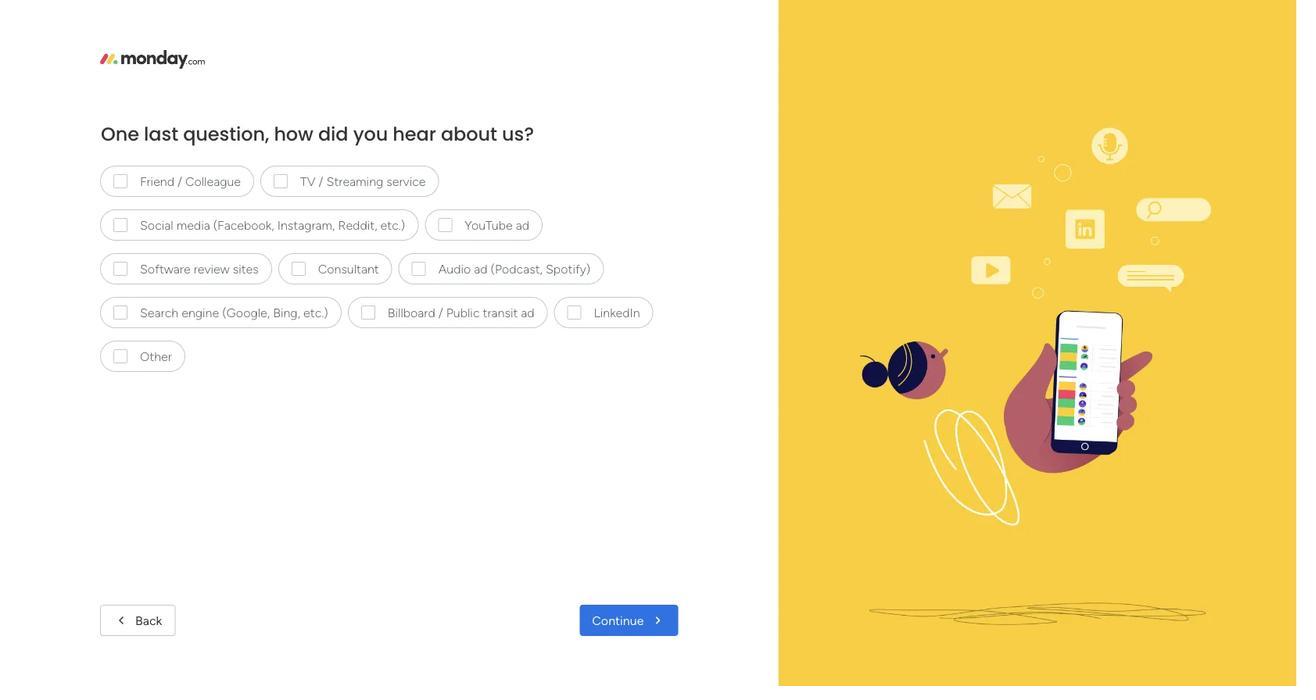 Task type: locate. For each thing, give the bounding box(es) containing it.
service
[[387, 174, 426, 189]]

billboard
[[388, 305, 435, 320]]

one
[[101, 121, 139, 147]]

/ right tv
[[319, 174, 323, 189]]

1 vertical spatial ad
[[474, 262, 488, 276]]

etc.) right bing, on the top of the page
[[303, 305, 328, 320]]

ad right audio
[[474, 262, 488, 276]]

youtube ad button
[[425, 210, 543, 241]]

spotify)
[[546, 262, 591, 276]]

review
[[194, 262, 230, 276]]

/ for billboard
[[439, 305, 443, 320]]

social
[[140, 218, 173, 233]]

last
[[144, 121, 178, 147]]

about
[[441, 121, 497, 147]]

consultant
[[318, 262, 379, 276]]

instagram,
[[277, 218, 335, 233]]

social media (facebook, instagram, reddit, etc.)
[[140, 218, 405, 233]]

ad right 'transit'
[[521, 305, 535, 320]]

linkedin button
[[554, 297, 653, 328]]

1 horizontal spatial /
[[319, 174, 323, 189]]

ad right youtube
[[516, 218, 529, 233]]

/ right friend
[[177, 174, 182, 189]]

did
[[318, 121, 348, 147]]

(facebook,
[[213, 218, 274, 233]]

0 vertical spatial etc.)
[[380, 218, 405, 233]]

continue
[[592, 613, 644, 628]]

tv / streaming service
[[300, 174, 426, 189]]

/ left public
[[439, 305, 443, 320]]

ad for audio
[[474, 262, 488, 276]]

search engine (google, bing, etc.) button
[[100, 297, 342, 328]]

back button
[[100, 605, 175, 637]]

etc.) right reddit,
[[380, 218, 405, 233]]

other
[[140, 349, 172, 364]]

ad
[[516, 218, 529, 233], [474, 262, 488, 276], [521, 305, 535, 320]]

transit
[[483, 305, 518, 320]]

public
[[446, 305, 480, 320]]

friend / colleague
[[140, 174, 241, 189]]

(podcast,
[[491, 262, 543, 276]]

engine
[[182, 305, 219, 320]]

tv / streaming service button
[[260, 166, 439, 197]]

media
[[176, 218, 210, 233]]

reddit,
[[338, 218, 377, 233]]

2 horizontal spatial /
[[439, 305, 443, 320]]

1 horizontal spatial etc.)
[[380, 218, 405, 233]]

0 horizontal spatial /
[[177, 174, 182, 189]]

/
[[177, 174, 182, 189], [319, 174, 323, 189], [439, 305, 443, 320]]

audio ad (podcast, spotify) button
[[399, 253, 604, 285]]

0 horizontal spatial etc.)
[[303, 305, 328, 320]]

etc.)
[[380, 218, 405, 233], [303, 305, 328, 320]]

0 vertical spatial ad
[[516, 218, 529, 233]]

us?
[[502, 121, 534, 147]]

one last question, how did you hear about us?
[[101, 121, 534, 147]]

software review sites button
[[100, 253, 272, 285]]



Task type: vqa. For each thing, say whether or not it's contained in the screenshot.
Recruiting's &
no



Task type: describe. For each thing, give the bounding box(es) containing it.
logo image
[[100, 50, 205, 69]]

search engine (google, bing, etc.)
[[140, 305, 328, 320]]

continue button
[[580, 605, 678, 637]]

bing,
[[273, 305, 300, 320]]

/ for tv
[[319, 174, 323, 189]]

hear
[[393, 121, 436, 147]]

youtube ad
[[465, 218, 529, 233]]

sites
[[233, 262, 259, 276]]

colleague
[[185, 174, 241, 189]]

streaming
[[326, 174, 383, 189]]

audio
[[438, 262, 471, 276]]

linkedin
[[594, 305, 640, 320]]

/ for friend
[[177, 174, 182, 189]]

other button
[[100, 341, 185, 372]]

software
[[140, 262, 191, 276]]

you
[[353, 121, 388, 147]]

audio ad (podcast, spotify)
[[438, 262, 591, 276]]

youtube
[[465, 218, 513, 233]]

friend / colleague button
[[100, 166, 254, 197]]

question,
[[183, 121, 269, 147]]

2 vertical spatial ad
[[521, 305, 535, 320]]

(google,
[[222, 305, 270, 320]]

search
[[140, 305, 178, 320]]

ad for youtube
[[516, 218, 529, 233]]

friend
[[140, 174, 174, 189]]

tv
[[300, 174, 316, 189]]

consultant button
[[278, 253, 392, 285]]

social media (facebook, instagram, reddit, etc.) button
[[100, 210, 419, 241]]

how
[[274, 121, 313, 147]]

how did you hear about us? image
[[794, 0, 1282, 687]]

1 vertical spatial etc.)
[[303, 305, 328, 320]]

billboard / public transit ad button
[[348, 297, 548, 328]]

billboard / public transit ad
[[388, 305, 535, 320]]

software review sites
[[140, 262, 259, 276]]

back
[[135, 613, 162, 628]]



